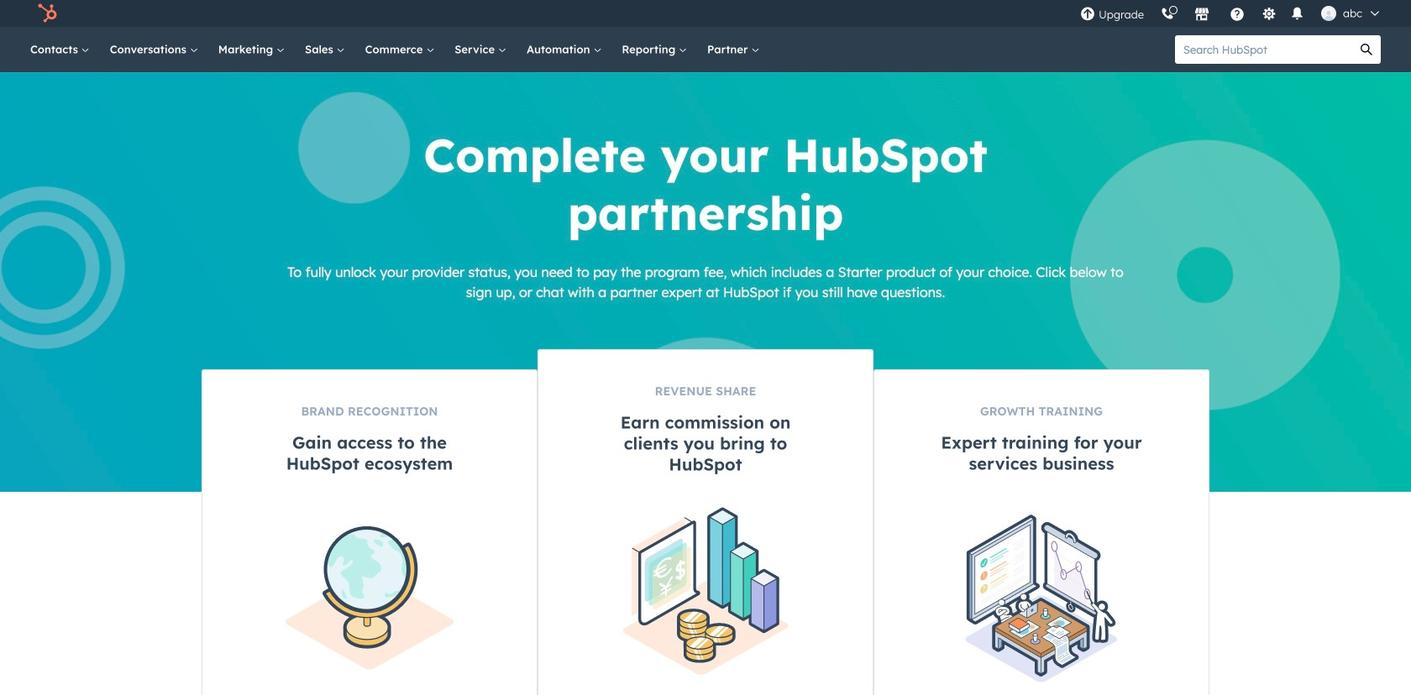 Task type: describe. For each thing, give the bounding box(es) containing it.
Search HubSpot search field
[[1176, 35, 1353, 64]]



Task type: locate. For each thing, give the bounding box(es) containing it.
marketplaces image
[[1195, 8, 1210, 23]]

menu
[[1072, 0, 1392, 27]]

garebear orlando image
[[1322, 6, 1337, 21]]



Task type: vqa. For each thing, say whether or not it's contained in the screenshot.
Marketplaces 'Icon'
yes



